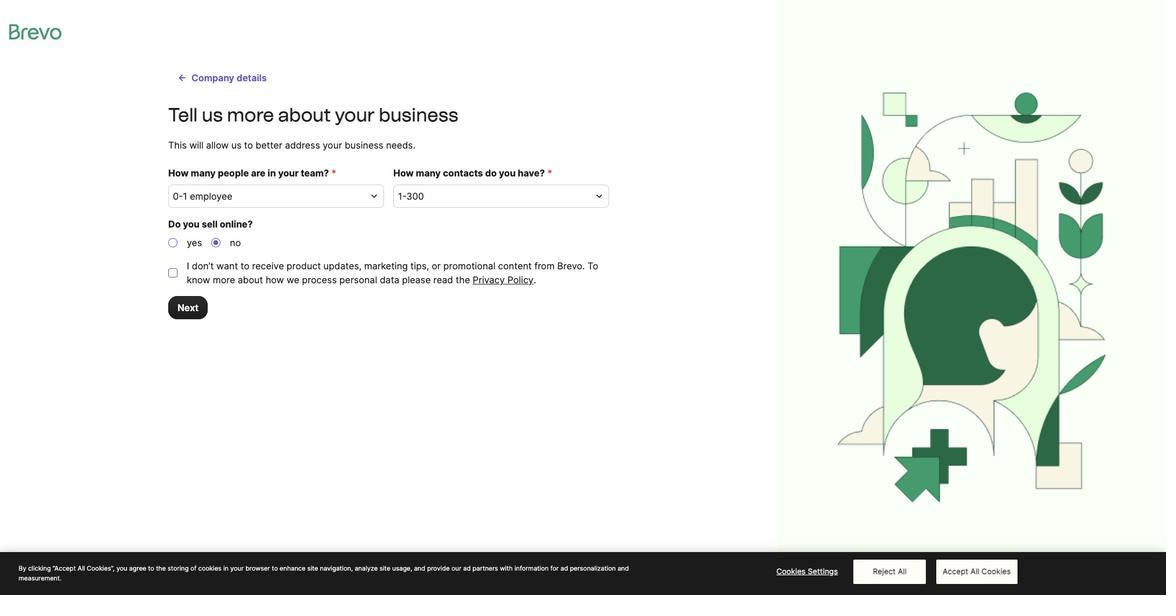 Task type: vqa. For each thing, say whether or not it's contained in the screenshot.
Privacy Policy link
yes



Task type: describe. For each thing, give the bounding box(es) containing it.
1-300
[[398, 190, 424, 202]]

allow
[[206, 139, 229, 151]]

"accept
[[53, 564, 76, 572]]

partners
[[473, 564, 498, 572]]

personal
[[340, 274, 377, 286]]

brevo.
[[558, 260, 585, 272]]

privacy policy link
[[473, 273, 534, 287]]

know
[[187, 274, 210, 286]]

product
[[287, 260, 321, 272]]

better
[[256, 139, 283, 151]]

want
[[217, 260, 238, 272]]

how for how many contacts do you have? *
[[394, 167, 414, 179]]

for
[[551, 564, 559, 572]]

all for reject all
[[898, 567, 907, 576]]

data
[[380, 274, 400, 286]]

about inside i don't want to receive product updates, marketing tips, or promotional content from brevo. to know more about how we process personal data please read the
[[238, 274, 263, 286]]

provide
[[427, 564, 450, 572]]

all for accept all cookies
[[971, 567, 980, 576]]

with
[[500, 564, 513, 572]]

company details
[[192, 72, 267, 84]]

you inside by clicking "accept all cookies", you agree to the storing of cookies in your browser to enhance site navigation, analyze site usage, and provide our ad partners with information for ad personalization and measurement.
[[116, 564, 127, 572]]

promotional
[[444, 260, 496, 272]]

read
[[434, 274, 453, 286]]

cookies settings
[[777, 567, 838, 576]]

company details button
[[168, 66, 276, 89]]

privacy policy .
[[473, 274, 537, 286]]

0 vertical spatial us
[[202, 104, 223, 126]]

this will allow us to better address your business needs.
[[168, 139, 416, 151]]

1
[[183, 190, 187, 202]]

analyze
[[355, 564, 378, 572]]

1 cookies from the left
[[777, 567, 806, 576]]

clicking
[[28, 564, 51, 572]]

to inside i don't want to receive product updates, marketing tips, or promotional content from brevo. to know more about how we process personal data please read the
[[241, 260, 250, 272]]

1 horizontal spatial about
[[278, 104, 331, 126]]

enhance
[[280, 564, 306, 572]]

settings
[[808, 567, 838, 576]]

updates,
[[324, 260, 362, 272]]

personalization
[[570, 564, 616, 572]]

.
[[534, 274, 537, 286]]

agree
[[129, 564, 146, 572]]

next button
[[168, 296, 208, 319]]

privacy
[[473, 274, 505, 286]]

team?
[[301, 167, 329, 179]]

address
[[285, 139, 320, 151]]

more inside i don't want to receive product updates, marketing tips, or promotional content from brevo. to know more about how we process personal data please read the
[[213, 274, 235, 286]]

online?
[[220, 218, 253, 230]]

0-1 employee button
[[168, 185, 384, 208]]

details
[[237, 72, 267, 84]]

how
[[266, 274, 284, 286]]

0-1 employee
[[173, 190, 233, 202]]

i don't want to receive product updates, marketing tips, or promotional content from brevo. to know more about how we process personal data please read the
[[187, 260, 599, 286]]

by clicking "accept all cookies", you agree to the storing of cookies in your browser to enhance site navigation, analyze site usage, and provide our ad partners with information for ad personalization and measurement.
[[19, 564, 629, 582]]

1-300 button
[[394, 185, 610, 208]]

are
[[251, 167, 266, 179]]

tips,
[[411, 260, 429, 272]]

all inside by clicking "accept all cookies", you agree to the storing of cookies in your browser to enhance site navigation, analyze site usage, and provide our ad partners with information for ad personalization and measurement.
[[78, 564, 85, 572]]

by
[[19, 564, 26, 572]]

to right the browser
[[272, 564, 278, 572]]

content
[[498, 260, 532, 272]]

receive
[[252, 260, 284, 272]]

1 vertical spatial us
[[231, 139, 242, 151]]

2 site from the left
[[380, 564, 391, 572]]

employee
[[190, 190, 233, 202]]

i
[[187, 260, 189, 272]]

1 ad from the left
[[463, 564, 471, 572]]

2 * from the left
[[548, 167, 553, 179]]

how for how many people are in your team? *
[[168, 167, 189, 179]]

1-
[[398, 190, 407, 202]]

your inside by clicking "accept all cookies", you agree to the storing of cookies in your browser to enhance site navigation, analyze site usage, and provide our ad partners with information for ad personalization and measurement.
[[231, 564, 244, 572]]

needs.
[[386, 139, 416, 151]]

do
[[168, 218, 181, 230]]

this
[[168, 139, 187, 151]]

marketing
[[364, 260, 408, 272]]

accept all cookies
[[943, 567, 1012, 576]]

1 vertical spatial business
[[345, 139, 384, 151]]

browser
[[246, 564, 270, 572]]

we
[[287, 274, 300, 286]]

the inside by clicking "accept all cookies", you agree to the storing of cookies in your browser to enhance site navigation, analyze site usage, and provide our ad partners with information for ad personalization and measurement.
[[156, 564, 166, 572]]

our
[[452, 564, 462, 572]]



Task type: locate. For each thing, give the bounding box(es) containing it.
please
[[402, 274, 431, 286]]

you
[[499, 167, 516, 179], [183, 218, 200, 230], [116, 564, 127, 572]]

* right team?
[[332, 167, 337, 179]]

to
[[244, 139, 253, 151], [241, 260, 250, 272], [148, 564, 154, 572], [272, 564, 278, 572]]

business left needs.
[[345, 139, 384, 151]]

reject all button
[[854, 560, 927, 584]]

us
[[202, 104, 223, 126], [231, 139, 242, 151]]

storing
[[168, 564, 189, 572]]

navigation,
[[320, 564, 353, 572]]

and
[[414, 564, 426, 572], [618, 564, 629, 572]]

*
[[332, 167, 337, 179], [548, 167, 553, 179]]

0 vertical spatial about
[[278, 104, 331, 126]]

the down promotional
[[456, 274, 470, 286]]

in inside by clicking "accept all cookies", you agree to the storing of cookies in your browser to enhance site navigation, analyze site usage, and provide our ad partners with information for ad personalization and measurement.
[[223, 564, 229, 572]]

policy
[[508, 274, 534, 286]]

tell
[[168, 104, 198, 126]]

site left usage,
[[380, 564, 391, 572]]

0 horizontal spatial about
[[238, 274, 263, 286]]

have?
[[518, 167, 545, 179]]

in right are
[[268, 167, 276, 179]]

how up "0-"
[[168, 167, 189, 179]]

2 many from the left
[[416, 167, 441, 179]]

tell us more about your business
[[168, 104, 459, 126]]

cookies
[[198, 564, 222, 572]]

1 * from the left
[[332, 167, 337, 179]]

1 horizontal spatial ad
[[561, 564, 569, 572]]

2 ad from the left
[[561, 564, 569, 572]]

reject all
[[874, 567, 907, 576]]

from
[[535, 260, 555, 272]]

about up "address"
[[278, 104, 331, 126]]

about
[[278, 104, 331, 126], [238, 274, 263, 286]]

many for contacts
[[416, 167, 441, 179]]

how many people are in your team? *
[[168, 167, 337, 179]]

0 horizontal spatial you
[[116, 564, 127, 572]]

you right do
[[499, 167, 516, 179]]

1 vertical spatial about
[[238, 274, 263, 286]]

* right have?
[[548, 167, 553, 179]]

yes
[[187, 237, 202, 248]]

0-
[[173, 190, 183, 202]]

do
[[485, 167, 497, 179]]

site
[[308, 564, 318, 572], [380, 564, 391, 572]]

1 horizontal spatial you
[[183, 218, 200, 230]]

business
[[379, 104, 459, 126], [345, 139, 384, 151]]

0 vertical spatial you
[[499, 167, 516, 179]]

you left agree
[[116, 564, 127, 572]]

0 horizontal spatial us
[[202, 104, 223, 126]]

contacts
[[443, 167, 483, 179]]

how up 1-
[[394, 167, 414, 179]]

1 vertical spatial more
[[213, 274, 235, 286]]

company
[[192, 72, 234, 84]]

more up 'better'
[[227, 104, 274, 126]]

ad right our
[[463, 564, 471, 572]]

1 horizontal spatial site
[[380, 564, 391, 572]]

many up 300
[[416, 167, 441, 179]]

1 horizontal spatial many
[[416, 167, 441, 179]]

in
[[268, 167, 276, 179], [223, 564, 229, 572]]

2 and from the left
[[618, 564, 629, 572]]

us right allow
[[231, 139, 242, 151]]

the left storing
[[156, 564, 166, 572]]

and right usage,
[[414, 564, 426, 572]]

1 how from the left
[[168, 167, 189, 179]]

don't
[[192, 260, 214, 272]]

ad right the for
[[561, 564, 569, 572]]

to left 'better'
[[244, 139, 253, 151]]

and right personalization
[[618, 564, 629, 572]]

more down want
[[213, 274, 235, 286]]

0 horizontal spatial cookies
[[777, 567, 806, 576]]

do you sell online?
[[168, 218, 253, 230]]

accept
[[943, 567, 969, 576]]

0 vertical spatial business
[[379, 104, 459, 126]]

300
[[407, 190, 424, 202]]

us right tell
[[202, 104, 223, 126]]

0 horizontal spatial the
[[156, 564, 166, 572]]

to
[[588, 260, 599, 272]]

information
[[515, 564, 549, 572]]

many up 0-1 employee
[[191, 167, 216, 179]]

cookies left settings
[[777, 567, 806, 576]]

all right "accept
[[78, 564, 85, 572]]

cookies",
[[87, 564, 115, 572]]

you right do in the top of the page
[[183, 218, 200, 230]]

0 horizontal spatial *
[[332, 167, 337, 179]]

site right enhance
[[308, 564, 318, 572]]

2 cookies from the left
[[982, 567, 1012, 576]]

to right agree
[[148, 564, 154, 572]]

2 vertical spatial you
[[116, 564, 127, 572]]

many for people
[[191, 167, 216, 179]]

all
[[78, 564, 85, 572], [898, 567, 907, 576], [971, 567, 980, 576]]

1 vertical spatial in
[[223, 564, 229, 572]]

1 horizontal spatial all
[[898, 567, 907, 576]]

0 horizontal spatial site
[[308, 564, 318, 572]]

cookies right accept
[[982, 567, 1012, 576]]

all right accept
[[971, 567, 980, 576]]

the inside i don't want to receive product updates, marketing tips, or promotional content from brevo. to know more about how we process personal data please read the
[[456, 274, 470, 286]]

reject
[[874, 567, 896, 576]]

no
[[230, 237, 241, 248]]

2 horizontal spatial all
[[971, 567, 980, 576]]

1 horizontal spatial how
[[394, 167, 414, 179]]

1 many from the left
[[191, 167, 216, 179]]

1 vertical spatial you
[[183, 218, 200, 230]]

1 horizontal spatial us
[[231, 139, 242, 151]]

will
[[189, 139, 204, 151]]

0 horizontal spatial how
[[168, 167, 189, 179]]

process
[[302, 274, 337, 286]]

1 horizontal spatial cookies
[[982, 567, 1012, 576]]

people
[[218, 167, 249, 179]]

measurement.
[[19, 574, 62, 582]]

0 horizontal spatial in
[[223, 564, 229, 572]]

1 site from the left
[[308, 564, 318, 572]]

cookies settings button
[[771, 560, 844, 583]]

how
[[168, 167, 189, 179], [394, 167, 414, 179]]

1 horizontal spatial and
[[618, 564, 629, 572]]

your
[[335, 104, 375, 126], [323, 139, 342, 151], [278, 167, 299, 179], [231, 564, 244, 572]]

0 horizontal spatial ad
[[463, 564, 471, 572]]

0 vertical spatial more
[[227, 104, 274, 126]]

business up needs.
[[379, 104, 459, 126]]

1 horizontal spatial *
[[548, 167, 553, 179]]

cookies
[[777, 567, 806, 576], [982, 567, 1012, 576]]

of
[[191, 564, 197, 572]]

0 horizontal spatial all
[[78, 564, 85, 572]]

usage,
[[392, 564, 413, 572]]

1 horizontal spatial in
[[268, 167, 276, 179]]

to right want
[[241, 260, 250, 272]]

0 horizontal spatial and
[[414, 564, 426, 572]]

0 horizontal spatial many
[[191, 167, 216, 179]]

how many contacts do you have? *
[[394, 167, 553, 179]]

the
[[456, 274, 470, 286], [156, 564, 166, 572]]

0 vertical spatial in
[[268, 167, 276, 179]]

1 horizontal spatial the
[[456, 274, 470, 286]]

or
[[432, 260, 441, 272]]

in right cookies
[[223, 564, 229, 572]]

1 vertical spatial the
[[156, 564, 166, 572]]

many
[[191, 167, 216, 179], [416, 167, 441, 179]]

2 how from the left
[[394, 167, 414, 179]]

1 and from the left
[[414, 564, 426, 572]]

all right reject
[[898, 567, 907, 576]]

2 horizontal spatial you
[[499, 167, 516, 179]]

accept all cookies button
[[937, 560, 1018, 584]]

about down receive
[[238, 274, 263, 286]]

0 vertical spatial the
[[456, 274, 470, 286]]

next
[[178, 302, 199, 313]]

sell
[[202, 218, 218, 230]]



